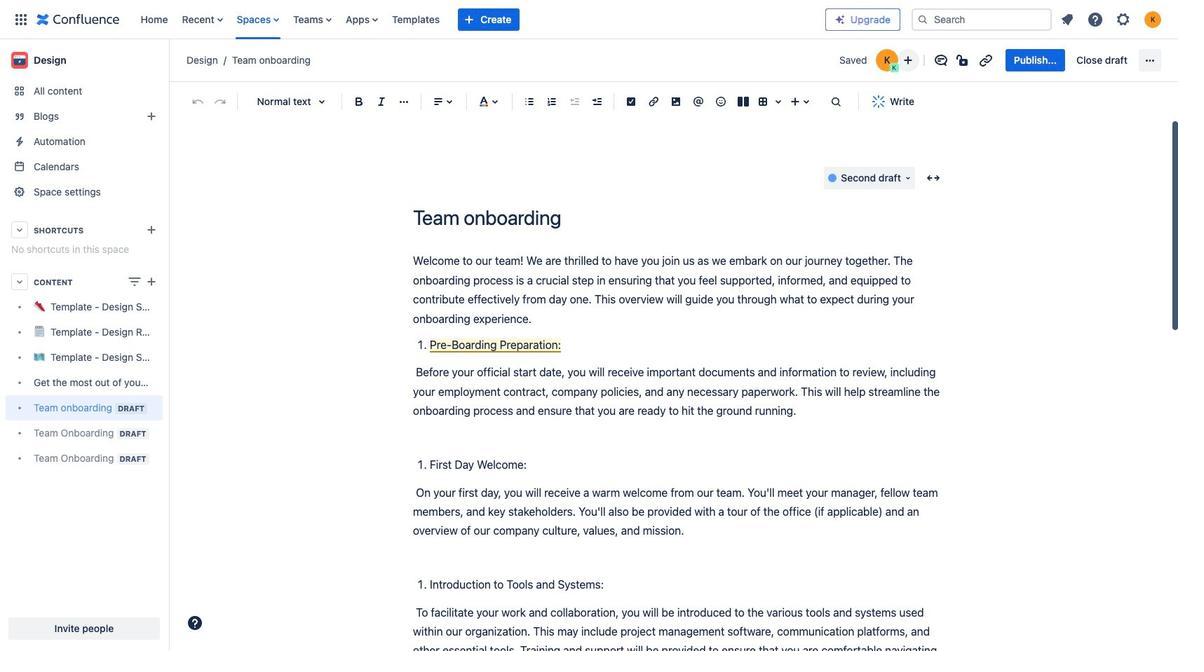Task type: locate. For each thing, give the bounding box(es) containing it.
1 horizontal spatial list
[[1055, 7, 1170, 32]]

tree
[[6, 295, 163, 471]]

comment icon image
[[933, 52, 950, 69]]

confluence image
[[36, 11, 120, 28], [36, 11, 120, 28]]

copy link image
[[978, 52, 995, 69]]

text formatting group
[[348, 91, 415, 113]]

bullet list ⌘⇧8 image
[[521, 93, 538, 110]]

mention @ image
[[690, 93, 707, 110]]

your profile and preferences image
[[1145, 11, 1162, 28]]

add image, video, or file image
[[668, 93, 685, 110]]

None search field
[[912, 8, 1052, 31]]

bold ⌘b image
[[351, 93, 368, 110]]

banner
[[0, 0, 1179, 39]]

premium image
[[835, 14, 846, 25]]

search image
[[918, 14, 929, 25]]

appswitcher icon image
[[13, 11, 29, 28]]

0 horizontal spatial list
[[134, 0, 826, 39]]

Give this page a title text field
[[413, 206, 946, 230]]

change view image
[[126, 274, 143, 290]]

list formating group
[[518, 91, 608, 113]]

italic ⌘i image
[[373, 93, 390, 110]]

list
[[134, 0, 826, 39], [1055, 7, 1170, 32]]

group
[[1006, 49, 1137, 72]]

more image
[[1142, 52, 1159, 69]]

layouts image
[[735, 93, 752, 110]]

global element
[[8, 0, 826, 39]]

list for appswitcher icon
[[134, 0, 826, 39]]

create a blog image
[[143, 108, 160, 125]]



Task type: vqa. For each thing, say whether or not it's contained in the screenshot.
:info: icon
no



Task type: describe. For each thing, give the bounding box(es) containing it.
make page full-width image
[[925, 170, 942, 187]]

Main content area, start typing to enter text. text field
[[413, 252, 946, 652]]

numbered list ⌘⇧7 image
[[544, 93, 561, 110]]

action item [] image
[[623, 93, 640, 110]]

collapse sidebar image
[[153, 46, 184, 74]]

link ⌘k image
[[645, 93, 662, 110]]

create image
[[143, 274, 160, 290]]

table ⇧⌥t image
[[755, 93, 772, 110]]

list for premium image on the right of the page
[[1055, 7, 1170, 32]]

tree inside the space element
[[6, 295, 163, 471]]

emoji : image
[[713, 93, 730, 110]]

find and replace image
[[828, 93, 845, 110]]

notification icon image
[[1059, 11, 1076, 28]]

add shortcut image
[[143, 222, 160, 239]]

Search field
[[912, 8, 1052, 31]]

settings icon image
[[1116, 11, 1132, 28]]

table size image
[[770, 93, 787, 110]]

align left image
[[430, 93, 447, 110]]

more formatting image
[[396, 93, 413, 110]]

space element
[[0, 39, 168, 652]]

invite to edit image
[[900, 52, 917, 69]]

no restrictions image
[[955, 52, 972, 69]]

help icon image
[[1087, 11, 1104, 28]]

indent tab image
[[589, 93, 605, 110]]



